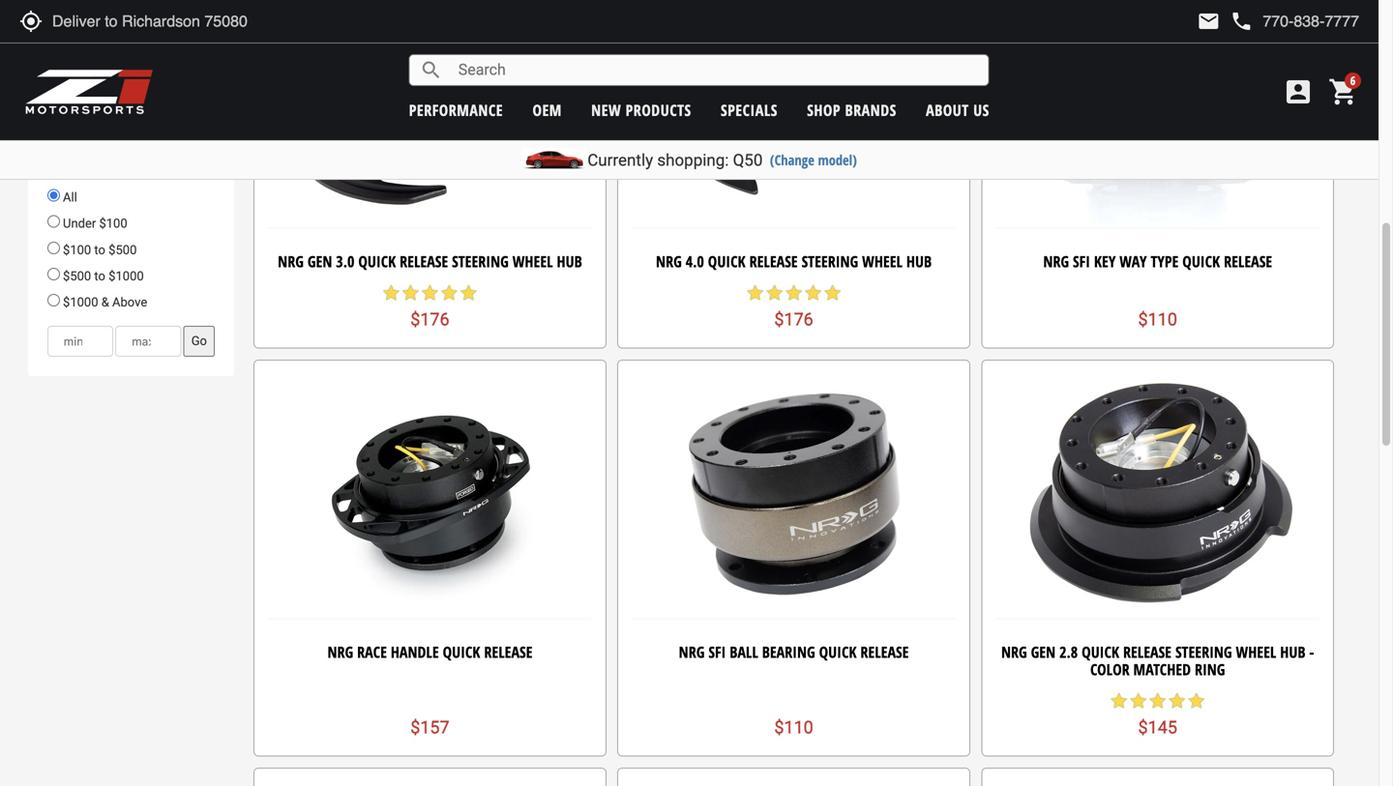 Task type: vqa. For each thing, say whether or not it's contained in the screenshot.
the specials
yes



Task type: describe. For each thing, give the bounding box(es) containing it.
mail link
[[1198, 10, 1221, 33]]

currently
[[588, 151, 653, 170]]

performance
[[409, 100, 503, 121]]

sfi for key
[[1073, 251, 1091, 272]]

nrg sfi ball bearing quick release
[[679, 642, 909, 663]]

$176 for release
[[411, 310, 450, 330]]

performance link
[[409, 100, 503, 121]]

1 & up 19 from the top
[[134, 27, 182, 41]]

about
[[926, 100, 969, 121]]

race
[[357, 642, 387, 663]]

handle
[[391, 642, 439, 663]]

products
[[626, 100, 692, 121]]

to for $100
[[94, 243, 105, 257]]

hub for nrg gen 3.0 quick release steering wheel hub
[[557, 251, 582, 272]]

oem link
[[533, 100, 562, 121]]

1 & up from the top
[[134, 66, 160, 80]]

max number field
[[115, 326, 182, 357]]

1 vertical spatial $1000
[[63, 295, 98, 310]]

quick right bearing
[[819, 642, 857, 663]]

ring
[[1195, 659, 1226, 680]]

star star star star star $145
[[1110, 692, 1207, 739]]

z1 motorsports logo image
[[24, 68, 154, 116]]

$1000 & above
[[60, 295, 147, 310]]

2 & up 19 from the top
[[134, 46, 182, 61]]

4.0
[[686, 251, 704, 272]]

quick right 4.0
[[708, 251, 746, 272]]

wheel for nrg gen 3.0 quick release steering wheel hub
[[513, 251, 553, 272]]

nrg for nrg sfi key way type quick release
[[1044, 251, 1070, 272]]

shopping:
[[658, 151, 729, 170]]

$145
[[1139, 718, 1178, 739]]

color
[[1091, 659, 1130, 680]]

1 horizontal spatial $100
[[99, 217, 127, 231]]

quick right 'handle'
[[443, 642, 480, 663]]

nrg sfi key way type quick release
[[1044, 251, 1273, 272]]

$100 to $500
[[60, 243, 137, 257]]

nrg race handle quick release
[[328, 642, 533, 663]]

model)
[[818, 151, 857, 169]]

0 horizontal spatial $500
[[63, 269, 91, 283]]

nrg for nrg gen 3.0 quick release steering wheel hub
[[278, 251, 304, 272]]

about us link
[[926, 100, 990, 121]]

to for $500
[[94, 269, 105, 283]]

nrg for nrg sfi ball bearing quick release
[[679, 642, 705, 663]]

shopping_cart
[[1329, 76, 1360, 107]]

star star star star star $176 for steering
[[746, 284, 843, 330]]

1 horizontal spatial wheel
[[863, 251, 903, 272]]

phone link
[[1231, 10, 1360, 33]]

star star star star star $176 for release
[[382, 284, 479, 330]]

gen for 3.0
[[308, 251, 332, 272]]

-
[[1310, 642, 1315, 663]]

us
[[974, 100, 990, 121]]

quick right 3.0
[[358, 251, 396, 272]]

Search search field
[[443, 55, 989, 85]]

all
[[60, 190, 77, 205]]

key
[[1095, 251, 1116, 272]]

gen for 2.8
[[1031, 642, 1056, 663]]

under
[[63, 217, 96, 231]]

new products
[[592, 100, 692, 121]]

q50
[[733, 151, 763, 170]]

way
[[1120, 251, 1147, 272]]

$500 to $1000
[[60, 269, 144, 283]]

sfi for ball
[[709, 642, 726, 663]]

1 horizontal spatial $500
[[109, 243, 137, 257]]

steering for nrg gen 2.8 quick release steering wheel hub - color matched ring
[[1176, 642, 1233, 663]]

nrg 4.0 quick release steering wheel hub
[[656, 251, 932, 272]]

under  $100
[[60, 217, 127, 231]]

1 vertical spatial $100
[[63, 243, 91, 257]]

matched
[[1134, 659, 1191, 680]]



Task type: locate. For each thing, give the bounding box(es) containing it.
my_location
[[19, 10, 43, 33]]

star star star star star $176 down nrg gen 3.0 quick release steering wheel hub
[[382, 284, 479, 330]]

release right type at the top right
[[1224, 251, 1273, 272]]

$1000 down the $500 to $1000
[[63, 295, 98, 310]]

to up the $500 to $1000
[[94, 243, 105, 257]]

0 horizontal spatial star star star star star $176
[[382, 284, 479, 330]]

1 up from the top
[[145, 27, 160, 41]]

2 & up from the top
[[134, 85, 160, 100]]

hub for nrg gen 2.8 quick release steering wheel hub - color matched ring
[[1281, 642, 1306, 663]]

0 vertical spatial sfi
[[1073, 251, 1091, 272]]

1 horizontal spatial sfi
[[1073, 251, 1091, 272]]

gen left 3.0
[[308, 251, 332, 272]]

hub
[[557, 251, 582, 272], [907, 251, 932, 272], [1281, 642, 1306, 663]]

wheel
[[513, 251, 553, 272], [863, 251, 903, 272], [1236, 642, 1277, 663]]

1 vertical spatial gen
[[1031, 642, 1056, 663]]

2 & up link from the top
[[47, 82, 215, 102]]

hub inside the nrg gen 2.8 quick release steering wheel hub - color matched ring
[[1281, 642, 1306, 663]]

& up 19
[[134, 27, 182, 41], [134, 46, 182, 61]]

0 horizontal spatial wheel
[[513, 251, 553, 272]]

$176
[[411, 310, 450, 330], [775, 310, 814, 330]]

$100 down under
[[63, 243, 91, 257]]

0 horizontal spatial gen
[[308, 251, 332, 272]]

quick right type at the top right
[[1183, 251, 1221, 272]]

1 $176 from the left
[[411, 310, 450, 330]]

steering for nrg gen 3.0 quick release steering wheel hub
[[452, 251, 509, 272]]

specials
[[721, 100, 778, 121]]

1 to from the top
[[94, 243, 105, 257]]

sfi
[[1073, 251, 1091, 272], [709, 642, 726, 663]]

steering
[[452, 251, 509, 272], [802, 251, 859, 272], [1176, 642, 1233, 663]]

nrg left 4.0
[[656, 251, 682, 272]]

gen inside the nrg gen 2.8 quick release steering wheel hub - color matched ring
[[1031, 642, 1056, 663]]

nrg gen 2.8 quick release steering wheel hub - color matched ring
[[1002, 642, 1315, 680]]

0 vertical spatial $1000
[[109, 269, 144, 283]]

0 horizontal spatial $110
[[775, 718, 814, 739]]

oem
[[533, 100, 562, 121]]

&
[[134, 27, 142, 41], [134, 46, 142, 61], [134, 66, 142, 80], [134, 85, 142, 100], [101, 295, 109, 310]]

gen
[[308, 251, 332, 272], [1031, 642, 1056, 663]]

release right 3.0
[[400, 251, 448, 272]]

nrg
[[278, 251, 304, 272], [656, 251, 682, 272], [1044, 251, 1070, 272], [328, 642, 353, 663], [679, 642, 705, 663], [1002, 642, 1028, 663]]

release
[[400, 251, 448, 272], [750, 251, 798, 272], [1224, 251, 1273, 272], [484, 642, 533, 663], [861, 642, 909, 663], [1124, 642, 1172, 663]]

release right 'handle'
[[484, 642, 533, 663]]

$110 for way
[[1139, 310, 1178, 330]]

1 horizontal spatial gen
[[1031, 642, 1056, 663]]

$1000 up above
[[109, 269, 144, 283]]

1 vertical spatial sfi
[[709, 642, 726, 663]]

3 up from the top
[[145, 66, 160, 80]]

2 horizontal spatial steering
[[1176, 642, 1233, 663]]

3.0
[[336, 251, 355, 272]]

search
[[420, 59, 443, 82]]

$500 up the $500 to $1000
[[109, 243, 137, 257]]

nrg left the key
[[1044, 251, 1070, 272]]

nrg left ball
[[679, 642, 705, 663]]

1 & up link from the top
[[47, 62, 215, 83]]

1 horizontal spatial star star star star star $176
[[746, 284, 843, 330]]

2 19 from the top
[[168, 46, 182, 61]]

& up link
[[47, 62, 215, 83], [47, 82, 215, 102]]

2 star star star star star $176 from the left
[[746, 284, 843, 330]]

1 horizontal spatial steering
[[802, 251, 859, 272]]

$500
[[109, 243, 137, 257], [63, 269, 91, 283]]

0 vertical spatial 19
[[168, 27, 182, 41]]

wheel for nrg gen 2.8 quick release steering wheel hub - color matched ring
[[1236, 642, 1277, 663]]

nrg left 3.0
[[278, 251, 304, 272]]

0 horizontal spatial steering
[[452, 251, 509, 272]]

min number field
[[47, 326, 113, 357]]

gen left "2.8"
[[1031, 642, 1056, 663]]

account_box
[[1283, 76, 1314, 107]]

4 up from the top
[[145, 85, 160, 100]]

release right 4.0
[[750, 251, 798, 272]]

0 vertical spatial to
[[94, 243, 105, 257]]

1 vertical spatial & up
[[134, 85, 160, 100]]

$110
[[1139, 310, 1178, 330], [775, 718, 814, 739]]

release inside the nrg gen 2.8 quick release steering wheel hub - color matched ring
[[1124, 642, 1172, 663]]

1 vertical spatial & up 19
[[134, 46, 182, 61]]

star star star star star $176
[[382, 284, 479, 330], [746, 284, 843, 330]]

type
[[1151, 251, 1179, 272]]

0 vertical spatial gen
[[308, 251, 332, 272]]

shop brands
[[807, 100, 897, 121]]

$176 for steering
[[775, 310, 814, 330]]

nrg left "2.8"
[[1002, 642, 1028, 663]]

0 horizontal spatial hub
[[557, 251, 582, 272]]

above
[[112, 295, 147, 310]]

steering inside the nrg gen 2.8 quick release steering wheel hub - color matched ring
[[1176, 642, 1233, 663]]

(change
[[770, 151, 815, 169]]

quick right "2.8"
[[1082, 642, 1120, 663]]

0 horizontal spatial $1000
[[63, 295, 98, 310]]

19
[[168, 27, 182, 41], [168, 46, 182, 61]]

new
[[592, 100, 622, 121]]

$500 down $100 to $500 in the left top of the page
[[63, 269, 91, 283]]

shop brands link
[[807, 100, 897, 121]]

nrg for nrg 4.0 quick release steering wheel hub
[[656, 251, 682, 272]]

nrg gen 3.0 quick release steering wheel hub
[[278, 251, 582, 272]]

to down $100 to $500 in the left top of the page
[[94, 269, 105, 283]]

1 horizontal spatial $176
[[775, 310, 814, 330]]

account_box link
[[1279, 76, 1319, 107]]

nrg for nrg race handle quick release
[[328, 642, 353, 663]]

new products link
[[592, 100, 692, 121]]

bearing
[[762, 642, 816, 663]]

$157
[[411, 718, 450, 739]]

sfi left ball
[[709, 642, 726, 663]]

1 vertical spatial $110
[[775, 718, 814, 739]]

2 up from the top
[[145, 46, 160, 61]]

0 horizontal spatial $100
[[63, 243, 91, 257]]

mail
[[1198, 10, 1221, 33]]

wheel inside the nrg gen 2.8 quick release steering wheel hub - color matched ring
[[1236, 642, 1277, 663]]

brands
[[845, 100, 897, 121]]

1 horizontal spatial $1000
[[109, 269, 144, 283]]

$176 down nrg gen 3.0 quick release steering wheel hub
[[411, 310, 450, 330]]

0 horizontal spatial sfi
[[709, 642, 726, 663]]

mail phone
[[1198, 10, 1254, 33]]

1 horizontal spatial hub
[[907, 251, 932, 272]]

0 vertical spatial & up
[[134, 66, 160, 80]]

about us
[[926, 100, 990, 121]]

$1000
[[109, 269, 144, 283], [63, 295, 98, 310]]

2.8
[[1060, 642, 1078, 663]]

nrg left race
[[328, 642, 353, 663]]

None radio
[[47, 189, 60, 202], [47, 242, 60, 254], [47, 268, 60, 281], [47, 189, 60, 202], [47, 242, 60, 254], [47, 268, 60, 281]]

1 19 from the top
[[168, 27, 182, 41]]

shopping_cart link
[[1324, 76, 1360, 107]]

currently shopping: q50 (change model)
[[588, 151, 857, 170]]

1 star star star star star $176 from the left
[[382, 284, 479, 330]]

2 to from the top
[[94, 269, 105, 283]]

nrg inside the nrg gen 2.8 quick release steering wheel hub - color matched ring
[[1002, 642, 1028, 663]]

to
[[94, 243, 105, 257], [94, 269, 105, 283]]

& up
[[134, 66, 160, 80], [134, 85, 160, 100]]

phone
[[1231, 10, 1254, 33]]

2 horizontal spatial hub
[[1281, 642, 1306, 663]]

$110 down nrg sfi ball bearing quick release
[[775, 718, 814, 739]]

0 vertical spatial $500
[[109, 243, 137, 257]]

$176 down nrg 4.0 quick release steering wheel hub
[[775, 310, 814, 330]]

star
[[382, 284, 401, 303], [401, 284, 420, 303], [420, 284, 440, 303], [440, 284, 459, 303], [459, 284, 479, 303], [746, 284, 765, 303], [765, 284, 785, 303], [785, 284, 804, 303], [804, 284, 823, 303], [823, 284, 843, 303], [1110, 692, 1129, 711], [1129, 692, 1149, 711], [1149, 692, 1168, 711], [1168, 692, 1187, 711], [1187, 692, 1207, 711]]

0 horizontal spatial $176
[[411, 310, 450, 330]]

2 horizontal spatial wheel
[[1236, 642, 1277, 663]]

None radio
[[47, 216, 60, 228], [47, 294, 60, 307], [47, 216, 60, 228], [47, 294, 60, 307]]

quick inside the nrg gen 2.8 quick release steering wheel hub - color matched ring
[[1082, 642, 1120, 663]]

star star star star star $176 down nrg 4.0 quick release steering wheel hub
[[746, 284, 843, 330]]

0 vertical spatial $110
[[1139, 310, 1178, 330]]

1 vertical spatial $500
[[63, 269, 91, 283]]

shop
[[807, 100, 841, 121]]

1 vertical spatial 19
[[168, 46, 182, 61]]

go button
[[184, 326, 215, 357]]

1 horizontal spatial $110
[[1139, 310, 1178, 330]]

0 vertical spatial & up 19
[[134, 27, 182, 41]]

release up star star star star star $145
[[1124, 642, 1172, 663]]

sfi left the key
[[1073, 251, 1091, 272]]

$100
[[99, 217, 127, 231], [63, 243, 91, 257]]

(change model) link
[[770, 151, 857, 169]]

$100 up $100 to $500 in the left top of the page
[[99, 217, 127, 231]]

specials link
[[721, 100, 778, 121]]

1 vertical spatial to
[[94, 269, 105, 283]]

ball
[[730, 642, 759, 663]]

go
[[191, 334, 207, 349]]

$110 for bearing
[[775, 718, 814, 739]]

release right bearing
[[861, 642, 909, 663]]

up
[[145, 27, 160, 41], [145, 46, 160, 61], [145, 66, 160, 80], [145, 85, 160, 100]]

nrg for nrg gen 2.8 quick release steering wheel hub - color matched ring
[[1002, 642, 1028, 663]]

$110 down nrg sfi key way type quick release
[[1139, 310, 1178, 330]]

2 $176 from the left
[[775, 310, 814, 330]]

0 vertical spatial $100
[[99, 217, 127, 231]]

quick
[[358, 251, 396, 272], [708, 251, 746, 272], [1183, 251, 1221, 272], [443, 642, 480, 663], [819, 642, 857, 663], [1082, 642, 1120, 663]]



